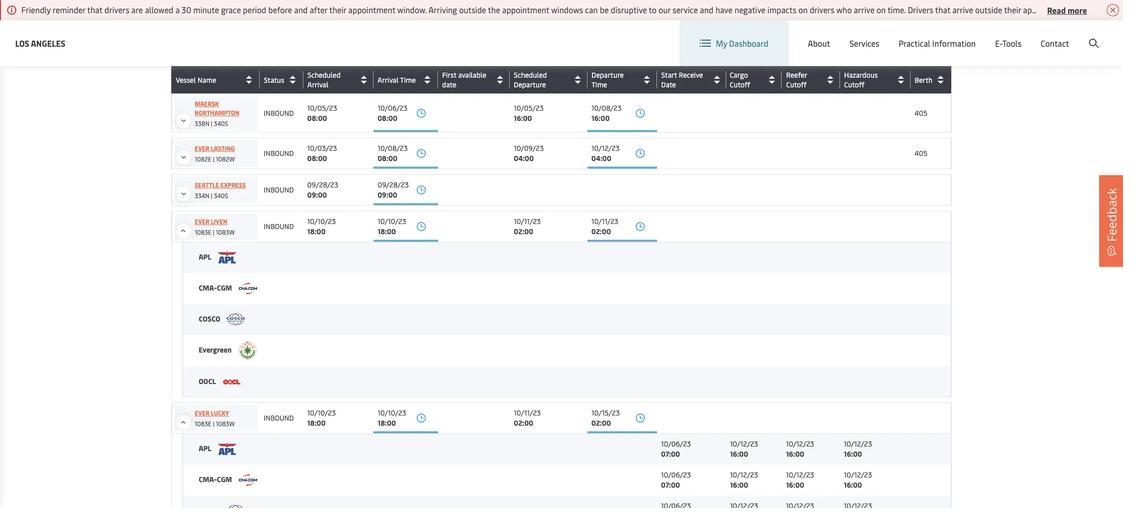 Task type: vqa. For each thing, say whether or not it's contained in the screenshot.
1st the 405 from the bottom of the page
yes



Task type: locate. For each thing, give the bounding box(es) containing it.
2 09/28/23 09:00 from the left
[[378, 180, 409, 200]]

10/11/23 for 10/15/23 02:00
[[514, 408, 541, 418]]

2 vertical spatial 405
[[915, 148, 928, 158]]

1 vertical spatial 1083e
[[195, 420, 212, 428]]

drivers left are
[[105, 4, 129, 15]]

2 340s from the top
[[214, 119, 228, 128]]

3 340s from the top
[[214, 192, 228, 200]]

4 inbound from the top
[[264, 222, 294, 231]]

2 drivers from the left
[[810, 4, 835, 15]]

1 vertical spatial cosco image
[[227, 505, 245, 508]]

their
[[329, 4, 346, 15], [1005, 4, 1022, 15]]

1083e down liven
[[195, 228, 212, 236]]

2 09:00 from the left
[[378, 190, 398, 200]]

outside up e-
[[976, 4, 1003, 15]]

| right 1082e
[[213, 155, 214, 163]]

that
[[87, 4, 103, 15], [936, 4, 951, 15]]

2 cosco image from the top
[[227, 505, 245, 508]]

340s for 10/05/23
[[214, 119, 228, 128]]

1 horizontal spatial and
[[700, 4, 714, 15]]

405
[[915, 68, 928, 78], [915, 108, 928, 118], [915, 148, 928, 158]]

1083w down lucky at the left of the page
[[216, 420, 235, 428]]

ever for ever lucky 1083e | 1083w
[[195, 409, 210, 417]]

0 vertical spatial 10/06/23 07:00
[[661, 439, 691, 459]]

1083e inside ever lucky 1083e | 1083w
[[195, 420, 212, 428]]

1 horizontal spatial scheduled
[[514, 70, 547, 80]]

09:00
[[307, 190, 327, 200], [378, 190, 398, 200]]

1 outside from the left
[[459, 4, 486, 15]]

and
[[294, 4, 308, 15], [700, 4, 714, 15]]

cutoff down my dashboard
[[730, 80, 751, 89]]

ever inside ever lucky 1083e | 1083w
[[195, 409, 210, 417]]

2 cutoff from the left
[[787, 80, 807, 89]]

08:00 inside 10/06/23 08:00
[[378, 113, 398, 123]]

1 horizontal spatial arrival
[[378, 75, 399, 85]]

1083w inside ever lucky 1083e | 1083w
[[216, 420, 235, 428]]

cma-cgm down apl image
[[199, 475, 234, 484]]

340s right 336n at the top left of the page
[[214, 2, 228, 10]]

3 cutoff from the left
[[844, 80, 865, 89]]

1 horizontal spatial cutoff
[[787, 80, 807, 89]]

1 1083e from the top
[[195, 228, 212, 236]]

09/29/23 13:00
[[378, 63, 409, 83]]

01:00
[[514, 73, 533, 83]]

arrival time button
[[378, 72, 436, 88]]

1 horizontal spatial be
[[1117, 4, 1124, 15]]

04:00 down 10/09/23
[[514, 154, 534, 163]]

2 05:00 from the top
[[592, 73, 611, 83]]

departure down 09/27/23
[[514, 80, 546, 89]]

2 vertical spatial 10/06/23
[[661, 470, 691, 480]]

global menu
[[928, 30, 974, 41]]

| right 1081e
[[212, 75, 213, 83]]

10/05/23 down scheduled arrival
[[307, 103, 337, 113]]

04:00 for 10/12/23 04:00
[[592, 154, 612, 163]]

08:00 inside 10/05/23 08:00
[[307, 113, 327, 123]]

cgm down apl icon
[[217, 283, 232, 293]]

0 vertical spatial cgm
[[217, 283, 232, 293]]

| inside the ever lasting 1082e | 1082w
[[213, 155, 214, 163]]

cma cgm image
[[239, 283, 257, 294], [239, 475, 257, 486]]

1 horizontal spatial 09/28/23
[[378, 180, 409, 190]]

ever left lucky at the left of the page
[[195, 409, 210, 417]]

ever up 1081e
[[195, 64, 210, 72]]

10/12/23 16:00
[[730, 439, 759, 459], [786, 439, 815, 459], [844, 439, 872, 459], [730, 470, 759, 490], [786, 470, 815, 490], [844, 470, 872, 490]]

apl for 10/15/23 02:00
[[199, 444, 213, 453]]

1 vertical spatial cgm
[[217, 475, 232, 484]]

1083e down lucky at the left of the page
[[195, 420, 212, 428]]

04:00 inside 10/12/23 04:00
[[592, 154, 612, 163]]

04:00 down 10/08/23 16:00
[[592, 154, 612, 163]]

2 04:00 from the left
[[592, 154, 612, 163]]

08:00 inside 10/03/23 08:00
[[307, 154, 327, 163]]

impacts
[[768, 4, 797, 15]]

10/08/23 down the departure time on the right top
[[592, 103, 622, 113]]

5 inbound from the top
[[264, 413, 294, 423]]

08:00 for 10/05/23 08:00
[[307, 113, 327, 123]]

ever liven 1083e | 1083w
[[195, 218, 235, 236]]

2 cma cgm image from the top
[[239, 475, 257, 486]]

2 405 from the top
[[915, 108, 928, 118]]

lucky
[[211, 409, 229, 417]]

| down liven
[[213, 228, 214, 236]]

1 horizontal spatial 09/28/23 09:00
[[378, 180, 409, 200]]

10/05/23 down scheduled departure
[[514, 103, 544, 113]]

1 scheduled from the left
[[308, 70, 341, 80]]

0 vertical spatial apl
[[199, 252, 213, 262]]

1083e for 10/11/23 02:00
[[195, 228, 212, 236]]

10/03/23 08:00
[[307, 143, 337, 163]]

3 ever from the top
[[195, 218, 210, 226]]

0 horizontal spatial outside
[[459, 4, 486, 15]]

login
[[1022, 30, 1042, 41]]

practical
[[899, 38, 931, 49]]

1 horizontal spatial 10/08/23
[[592, 103, 622, 113]]

10/05/23 for 16:00
[[514, 103, 544, 113]]

1 405 from the top
[[915, 68, 928, 78]]

seattle
[[195, 181, 219, 189]]

0 horizontal spatial that
[[87, 4, 103, 15]]

340s down express
[[214, 192, 228, 200]]

| right 336n at the top left of the page
[[211, 2, 212, 10]]

1 1083w from the top
[[216, 228, 235, 236]]

ever for ever logic 1081e | 1081w
[[195, 64, 210, 72]]

13:00
[[378, 73, 396, 83]]

2 09/28/23 from the left
[[378, 180, 409, 190]]

reefer cutoff button
[[787, 70, 838, 89]]

ever up 1082e
[[195, 144, 210, 153]]

vessel name button
[[176, 72, 257, 88]]

02:00 inside the 10/15/23 02:00
[[592, 418, 611, 428]]

cutoff inside cargo cutoff button
[[730, 80, 751, 89]]

cma-cgm up cosco
[[199, 283, 234, 293]]

10/08/23
[[592, 103, 622, 113], [378, 143, 408, 153]]

1 cgm from the top
[[217, 283, 232, 293]]

outside left the
[[459, 4, 486, 15]]

cutoff inside reefer cutoff
[[787, 80, 807, 89]]

340s inside 'maersk northampton 338n | 340s'
[[214, 119, 228, 128]]

0 vertical spatial cma cgm image
[[239, 283, 257, 294]]

0 horizontal spatial and
[[294, 4, 308, 15]]

08:00 up 10/08/23 08:00 on the left
[[378, 113, 398, 123]]

|
[[211, 2, 212, 10], [212, 75, 213, 83], [211, 119, 212, 128], [213, 155, 214, 163], [211, 192, 212, 200], [213, 228, 214, 236], [213, 420, 214, 428]]

10/11/23 02:00
[[514, 217, 541, 236], [592, 217, 619, 236], [514, 408, 541, 428]]

| down lucky at the left of the page
[[213, 420, 214, 428]]

be right can
[[600, 4, 609, 15]]

negative
[[735, 4, 766, 15]]

ever inside ever logic 1081e | 1081w
[[195, 64, 210, 72]]

2 apl from the top
[[199, 444, 213, 453]]

1 cma cgm image from the top
[[239, 283, 257, 294]]

that right drivers
[[936, 4, 951, 15]]

09:00 down 10/08/23 08:00 on the left
[[378, 190, 398, 200]]

departure time
[[592, 70, 624, 89]]

apl left apl icon
[[199, 252, 213, 262]]

30
[[182, 4, 191, 15]]

09/28/23 09:00 down 10/08/23 08:00 on the left
[[378, 180, 409, 200]]

3 appointment from the left
[[1024, 4, 1071, 15]]

1 vertical spatial apl
[[199, 444, 213, 453]]

appointment left the window.
[[348, 4, 396, 15]]

0 vertical spatial cosco image
[[227, 314, 245, 326]]

18:00
[[307, 0, 326, 10], [307, 227, 326, 236], [378, 227, 396, 236], [307, 418, 326, 428], [378, 418, 396, 428]]

08:00 for 10/06/23 08:00
[[378, 113, 398, 123]]

04:00
[[514, 154, 534, 163], [592, 154, 612, 163]]

1 vertical spatial cma-cgm
[[199, 475, 234, 484]]

cgm down apl image
[[217, 475, 232, 484]]

0 vertical spatial 1083w
[[216, 228, 235, 236]]

1 horizontal spatial drivers
[[810, 4, 835, 15]]

cgm
[[217, 283, 232, 293], [217, 475, 232, 484]]

2 cgm from the top
[[217, 475, 232, 484]]

time for arrival time
[[400, 75, 416, 85]]

on right the impacts
[[799, 4, 808, 15]]

1 vertical spatial 10/06/23 07:00
[[661, 470, 691, 490]]

09/28/23 09:00 down 10/03/23 08:00
[[307, 180, 339, 200]]

0 horizontal spatial appointment
[[348, 4, 396, 15]]

0 horizontal spatial 04:00
[[514, 154, 534, 163]]

scheduled arrival button
[[308, 70, 371, 89]]

2 cma- from the top
[[199, 475, 217, 484]]

1 05:00 from the top
[[592, 0, 611, 10]]

| inside the ever liven 1083e | 1083w
[[213, 228, 214, 236]]

4 ever from the top
[[195, 409, 210, 417]]

0 horizontal spatial arrival
[[308, 80, 329, 89]]

2 cma-cgm from the top
[[199, 475, 234, 484]]

08:00 up 10/03/23
[[307, 113, 327, 123]]

evergreen image
[[238, 342, 257, 360]]

2 be from the left
[[1117, 4, 1124, 15]]

that right reminder
[[87, 4, 103, 15]]

10/05/23 05:00
[[592, 63, 622, 83]]

ever inside the ever lasting 1082e | 1082w
[[195, 144, 210, 153]]

cutoff down services at the right top of the page
[[844, 80, 865, 89]]

0 horizontal spatial 09/28/23
[[307, 180, 339, 190]]

departure up 10/08/23 16:00
[[592, 70, 624, 80]]

1 vertical spatial 07:00
[[661, 450, 680, 459]]

1 horizontal spatial departure
[[592, 70, 624, 80]]

09/26/23
[[307, 63, 338, 73]]

scheduled for departure
[[514, 70, 547, 80]]

and left after
[[294, 4, 308, 15]]

apl left apl image
[[199, 444, 213, 453]]

09:00 down 10/03/23 08:00
[[307, 190, 327, 200]]

1 cutoff from the left
[[730, 80, 751, 89]]

0 horizontal spatial 09/28/23 09:00
[[307, 180, 339, 200]]

cosco image
[[227, 314, 245, 326], [227, 505, 245, 508]]

10/08/23 for 08:00
[[378, 143, 408, 153]]

cutoff inside hazardous cutoff
[[844, 80, 865, 89]]

1 horizontal spatial arrive
[[953, 4, 974, 15]]

time inside 'button'
[[400, 75, 416, 85]]

1 vertical spatial 05:00
[[592, 73, 611, 83]]

status
[[264, 75, 284, 85]]

their up tools
[[1005, 4, 1022, 15]]

17:00
[[307, 73, 325, 83]]

2 vertical spatial 340s
[[214, 192, 228, 200]]

340s down northampton on the top of page
[[214, 119, 228, 128]]

0 horizontal spatial their
[[329, 4, 346, 15]]

cutoff
[[730, 80, 751, 89], [787, 80, 807, 89], [844, 80, 865, 89]]

and left have
[[700, 4, 714, 15]]

arrival down 09/29/23
[[378, 75, 399, 85]]

1 horizontal spatial 09:00
[[378, 190, 398, 200]]

10/06/23 07:00 for apl
[[661, 439, 691, 459]]

10/06/23 for apl
[[661, 439, 691, 449]]

friendly
[[21, 4, 51, 15]]

1 horizontal spatial on
[[877, 4, 886, 15]]

1 inbound from the top
[[264, 108, 294, 118]]

1 vertical spatial 10/08/23
[[378, 143, 408, 153]]

09/28/23 down 10/03/23 08:00
[[307, 180, 339, 190]]

0 horizontal spatial 10/08/23
[[378, 143, 408, 153]]

340s for 09/28/23
[[214, 192, 228, 200]]

cargo cutoff button
[[730, 70, 779, 89]]

switch location
[[837, 29, 895, 41]]

time up 10/08/23 16:00
[[592, 80, 607, 89]]

arrive
[[854, 4, 875, 15], [953, 4, 974, 15]]

0 horizontal spatial drivers
[[105, 4, 129, 15]]

appointment right the
[[502, 4, 550, 15]]

2 ever from the top
[[195, 144, 210, 153]]

10/05/23 up 10/08/23 16:00
[[592, 63, 622, 73]]

10/08/23 down 10/06/23 08:00
[[378, 143, 408, 153]]

10/06/23 07:00 for cma-cgm
[[661, 470, 691, 490]]

ever for ever lasting 1082e | 1082w
[[195, 144, 210, 153]]

1 horizontal spatial time
[[592, 80, 607, 89]]

0 horizontal spatial cutoff
[[730, 80, 751, 89]]

1 horizontal spatial appointment
[[502, 4, 550, 15]]

2 horizontal spatial cutoff
[[844, 80, 865, 89]]

05:00 right windows
[[592, 0, 611, 10]]

time down 09/29/23
[[400, 75, 416, 85]]

1082w
[[216, 155, 235, 163]]

08:00 inside 10/08/23 08:00
[[378, 154, 398, 163]]

minute
[[193, 4, 219, 15]]

practical information
[[899, 38, 976, 49]]

drivers left who
[[810, 4, 835, 15]]

05:00 up 10/08/23 16:00
[[592, 73, 611, 83]]

my dashboard button
[[700, 20, 769, 66]]

0 horizontal spatial departure
[[514, 80, 546, 89]]

1 horizontal spatial that
[[936, 4, 951, 15]]

berth
[[915, 75, 933, 85]]

1083w down liven
[[216, 228, 235, 236]]

1 horizontal spatial 04:00
[[592, 154, 612, 163]]

have
[[716, 4, 733, 15]]

1 04:00 from the left
[[514, 154, 534, 163]]

1 be from the left
[[600, 4, 609, 15]]

405 for 10/05/23
[[915, 68, 928, 78]]

08:00 for 10/03/23 08:00
[[307, 154, 327, 163]]

1 vertical spatial cma cgm image
[[239, 475, 257, 486]]

2 10/06/23 07:00 from the top
[[661, 470, 691, 490]]

vessel
[[176, 75, 196, 85]]

contact
[[1041, 38, 1070, 49]]

1083w inside the ever liven 1083e | 1083w
[[216, 228, 235, 236]]

to
[[649, 4, 657, 15]]

| for express
[[211, 192, 212, 200]]

2 arrive from the left
[[953, 4, 974, 15]]

1 horizontal spatial outside
[[976, 4, 1003, 15]]

start receive date
[[661, 70, 703, 89]]

1 drivers from the left
[[105, 4, 129, 15]]

start receive date button
[[661, 70, 724, 89]]

1 horizontal spatial their
[[1005, 4, 1022, 15]]

1 vertical spatial cma-
[[199, 475, 217, 484]]

appointment up /
[[1024, 4, 1071, 15]]

1083e inside the ever liven 1083e | 1083w
[[195, 228, 212, 236]]

2 scheduled from the left
[[514, 70, 547, 80]]

08:00 down 10/03/23
[[307, 154, 327, 163]]

10/08/23 08:00
[[378, 143, 408, 163]]

07:00 for cma-cgm
[[661, 480, 680, 490]]

0 horizontal spatial time
[[400, 75, 416, 85]]

10/11/23
[[514, 217, 541, 226], [592, 217, 619, 226], [514, 408, 541, 418]]

1 cosco image from the top
[[227, 314, 245, 326]]

09/28/23 09:00
[[307, 180, 339, 200], [378, 180, 409, 200]]

| right the 334n
[[211, 192, 212, 200]]

0 horizontal spatial on
[[799, 4, 808, 15]]

are
[[131, 4, 143, 15]]

2 1083e from the top
[[195, 420, 212, 428]]

0 horizontal spatial arrive
[[854, 4, 875, 15]]

0 horizontal spatial 10/05/23
[[307, 103, 337, 113]]

cma-cgm for 10/11/23 02:00
[[199, 283, 234, 293]]

09/28/23 down 10/08/23 08:00 on the left
[[378, 180, 409, 190]]

reminder
[[53, 4, 85, 15]]

ever inside the ever liven 1083e | 1083w
[[195, 218, 210, 226]]

arrival inside 'button'
[[378, 75, 399, 85]]

08:00 down 10/06/23 08:00
[[378, 154, 398, 163]]

cgm for 10/11/23 02:00
[[217, 283, 232, 293]]

0 vertical spatial 1083e
[[195, 228, 212, 236]]

arrival down 09/26/23
[[308, 80, 329, 89]]

2 inbound from the top
[[264, 148, 294, 158]]

2 horizontal spatial 10/05/23
[[592, 63, 622, 73]]

1 horizontal spatial 10/05/23
[[514, 103, 544, 113]]

cma cgm image for 10/11/23 02:00
[[239, 283, 257, 294]]

0 vertical spatial 405
[[915, 68, 928, 78]]

1 ever from the top
[[195, 64, 210, 72]]

be right will
[[1117, 4, 1124, 15]]

friendly reminder that drivers are allowed a 30 minute grace period before and after their appointment window. arriving outside the appointment windows can be disruptive to our service and have negative impacts on drivers who arrive on time. drivers that arrive outside their appointment window will be
[[21, 4, 1124, 15]]

ever left liven
[[195, 218, 210, 226]]

date
[[442, 80, 457, 89]]

04:00 inside 10/09/23 04:00
[[514, 154, 534, 163]]

| inside ever lucky 1083e | 1083w
[[213, 420, 214, 428]]

1 apl from the top
[[199, 252, 213, 262]]

2 vertical spatial 07:00
[[661, 480, 680, 490]]

create
[[1049, 30, 1073, 41]]

1 vertical spatial 10/06/23
[[661, 439, 691, 449]]

1 cma- from the top
[[199, 283, 217, 293]]

1 vertical spatial 340s
[[214, 119, 228, 128]]

cutoff right cargo cutoff button
[[787, 80, 807, 89]]

0 vertical spatial 05:00
[[592, 0, 611, 10]]

cma- for 10/11/23 02:00
[[199, 283, 217, 293]]

arrive right who
[[854, 4, 875, 15]]

0 vertical spatial 10/08/23
[[592, 103, 622, 113]]

0 vertical spatial cma-
[[199, 283, 217, 293]]

| right 338n
[[211, 119, 212, 128]]

my
[[716, 38, 727, 49]]

0 vertical spatial cma-cgm
[[199, 283, 234, 293]]

0 vertical spatial 340s
[[214, 2, 228, 10]]

appointment
[[348, 4, 396, 15], [502, 4, 550, 15], [1024, 4, 1071, 15]]

404
[[915, 32, 928, 41]]

| for lucky
[[213, 420, 214, 428]]

on left time.
[[877, 4, 886, 15]]

first available date
[[442, 70, 487, 89]]

1 cma-cgm from the top
[[199, 283, 234, 293]]

global
[[928, 30, 951, 41]]

0 horizontal spatial scheduled
[[308, 70, 341, 80]]

340s inside seattle express 334n | 340s
[[214, 192, 228, 200]]

1 on from the left
[[799, 4, 808, 15]]

vessel name
[[176, 75, 216, 85]]

arrival inside scheduled arrival
[[308, 80, 329, 89]]

10/06/23 07:00
[[661, 439, 691, 459], [661, 470, 691, 490]]

0 horizontal spatial 09:00
[[307, 190, 327, 200]]

cma cgm image for 10/15/23 02:00
[[239, 475, 257, 486]]

| inside 'maersk northampton 338n | 340s'
[[211, 119, 212, 128]]

02:00
[[514, 0, 534, 10], [514, 227, 534, 236], [592, 227, 611, 236], [514, 418, 534, 428], [592, 418, 611, 428]]

2 horizontal spatial appointment
[[1024, 4, 1071, 15]]

16:00 inside 10/08/23 16:00
[[592, 113, 610, 123]]

0 vertical spatial 10/06/23
[[378, 103, 408, 113]]

0 horizontal spatial be
[[600, 4, 609, 15]]

their right after
[[329, 4, 346, 15]]

oocl image
[[223, 379, 241, 386]]

1 09/28/23 09:00 from the left
[[307, 180, 339, 200]]

10/03/23
[[307, 143, 337, 153]]

10/06/23 for cma-cgm
[[661, 470, 691, 480]]

will
[[1103, 4, 1115, 15]]

| inside ever logic 1081e | 1081w
[[212, 75, 213, 83]]

1 vertical spatial 1083w
[[216, 420, 235, 428]]

1 vertical spatial 405
[[915, 108, 928, 118]]

arrive up menu
[[953, 4, 974, 15]]

10/10/23 18:00
[[307, 217, 336, 236], [378, 217, 406, 236], [307, 408, 336, 428], [378, 408, 406, 428]]

read more
[[1048, 4, 1087, 16]]

2 1083w from the top
[[216, 420, 235, 428]]

time inside the departure time
[[592, 80, 607, 89]]

| inside seattle express 334n | 340s
[[211, 192, 212, 200]]

1 10/06/23 07:00 from the top
[[661, 439, 691, 459]]

the
[[488, 4, 500, 15]]

1 340s from the top
[[214, 2, 228, 10]]

09/27/23 01:00
[[514, 63, 544, 83]]



Task type: describe. For each thing, give the bounding box(es) containing it.
2 that from the left
[[936, 4, 951, 15]]

time for departure time
[[592, 80, 607, 89]]

close alert image
[[1107, 4, 1120, 16]]

period
[[243, 4, 266, 15]]

status button
[[264, 72, 301, 88]]

08:00 for 10/08/23 08:00
[[378, 154, 398, 163]]

login / create account link
[[1003, 20, 1104, 50]]

more
[[1068, 4, 1087, 16]]

inbound for 10/08/23
[[264, 108, 294, 118]]

10/11/23 02:00 for 10/11/23
[[514, 217, 541, 236]]

09/29/23
[[378, 63, 409, 73]]

336n
[[195, 2, 209, 10]]

1081w
[[215, 75, 233, 83]]

los angeles link
[[15, 37, 65, 50]]

drivers
[[908, 4, 934, 15]]

tools
[[1003, 38, 1022, 49]]

seattle express 334n | 340s
[[195, 181, 246, 200]]

0 vertical spatial 07:00
[[378, 0, 397, 10]]

scheduled departure button
[[514, 70, 585, 89]]

inbound for 10/11/23
[[264, 222, 294, 231]]

1 09:00 from the left
[[307, 190, 327, 200]]

contact button
[[1041, 20, 1070, 66]]

1 that from the left
[[87, 4, 103, 15]]

liven
[[211, 218, 227, 226]]

10/06/23 08:00
[[378, 103, 408, 123]]

10/12/23 04:00
[[592, 143, 620, 163]]

10/09/23
[[514, 143, 544, 153]]

1 their from the left
[[329, 4, 346, 15]]

1082e
[[195, 155, 212, 163]]

336n | 340s button
[[176, 0, 247, 10]]

10/08/23 for 16:00
[[592, 103, 622, 113]]

global menu button
[[905, 20, 984, 51]]

departure time button
[[592, 70, 655, 89]]

reefer cutoff
[[787, 70, 807, 89]]

cargo
[[730, 70, 748, 80]]

hazardous cutoff
[[844, 70, 878, 89]]

05:00 inside 10/05/23 05:00
[[592, 73, 611, 83]]

09/27/23
[[514, 63, 544, 73]]

first available date button
[[442, 70, 507, 89]]

09/26/23 17:00
[[307, 63, 338, 83]]

10/05/23 for 05:00
[[592, 63, 622, 73]]

340s inside button
[[214, 2, 228, 10]]

menu
[[953, 30, 974, 41]]

e-tools button
[[996, 20, 1022, 66]]

apl for 10/11/23 02:00
[[199, 252, 213, 262]]

my dashboard
[[716, 38, 769, 49]]

3 inbound from the top
[[264, 185, 294, 195]]

allowed
[[145, 4, 173, 15]]

1 09/28/23 from the left
[[307, 180, 339, 190]]

hazardous
[[844, 70, 878, 80]]

cgm for 10/15/23 02:00
[[217, 475, 232, 484]]

feedback button
[[1100, 175, 1124, 267]]

2 appointment from the left
[[502, 4, 550, 15]]

| for lasting
[[213, 155, 214, 163]]

| for logic
[[212, 75, 213, 83]]

ever for ever liven 1083e | 1083w
[[195, 218, 210, 226]]

service
[[673, 4, 698, 15]]

336n | 340s
[[195, 2, 228, 10]]

read more button
[[1048, 4, 1087, 16]]

time.
[[888, 4, 906, 15]]

window.
[[397, 4, 427, 15]]

/
[[1044, 30, 1047, 41]]

dashboard
[[729, 38, 769, 49]]

3 405 from the top
[[915, 148, 928, 158]]

10/11/23 for 10/11/23 02:00
[[514, 217, 541, 226]]

express
[[221, 181, 246, 189]]

apl image
[[218, 443, 236, 456]]

our
[[659, 4, 671, 15]]

10/05/23 for 08:00
[[307, 103, 337, 113]]

maersk
[[195, 100, 219, 108]]

date
[[661, 80, 676, 89]]

northampton
[[195, 109, 239, 117]]

2 and from the left
[[700, 4, 714, 15]]

switch location button
[[821, 29, 895, 41]]

1 and from the left
[[294, 4, 308, 15]]

405 for 10/08/23
[[915, 108, 928, 118]]

switch
[[837, 29, 862, 41]]

available
[[458, 70, 487, 80]]

los angeles
[[15, 37, 65, 49]]

1083e for 10/15/23 02:00
[[195, 420, 212, 428]]

working
[[264, 68, 295, 78]]

| for northampton
[[211, 119, 212, 128]]

who
[[837, 4, 852, 15]]

cutoff for reefer
[[787, 80, 807, 89]]

ever lasting 1082e | 1082w
[[195, 144, 235, 163]]

apl image
[[218, 252, 236, 264]]

disruptive
[[611, 4, 647, 15]]

10/11/23 02:00 for 10/15/23
[[514, 408, 541, 428]]

1083w for 10/15/23 02:00
[[216, 420, 235, 428]]

1 arrive from the left
[[854, 4, 875, 15]]

| for liven
[[213, 228, 214, 236]]

window
[[1073, 4, 1101, 15]]

16:00 inside '10/05/23 16:00'
[[514, 113, 532, 123]]

334n
[[195, 192, 209, 200]]

scheduled arrival
[[308, 70, 341, 89]]

cutoff for hazardous
[[844, 80, 865, 89]]

logic
[[211, 64, 227, 72]]

berth button
[[915, 72, 949, 88]]

2 on from the left
[[877, 4, 886, 15]]

reefer
[[787, 70, 807, 80]]

cutoff for cargo
[[730, 80, 751, 89]]

10/09/23 04:00
[[514, 143, 544, 163]]

07:00 for apl
[[661, 450, 680, 459]]

hazardous cutoff button
[[844, 70, 909, 89]]

receive
[[679, 70, 703, 80]]

can
[[585, 4, 598, 15]]

account
[[1074, 30, 1104, 41]]

about button
[[808, 20, 831, 66]]

inbound for 10/15/23
[[264, 413, 294, 423]]

cargo cutoff
[[730, 70, 751, 89]]

services button
[[850, 20, 880, 66]]

grace
[[221, 4, 241, 15]]

start
[[661, 70, 677, 80]]

los
[[15, 37, 29, 49]]

cma- for 10/15/23 02:00
[[199, 475, 217, 484]]

departure inside scheduled departure
[[514, 80, 546, 89]]

1083w for 10/11/23 02:00
[[216, 228, 235, 236]]

04:00 for 10/09/23 04:00
[[514, 154, 534, 163]]

arriving
[[429, 4, 457, 15]]

a
[[175, 4, 180, 15]]

name
[[198, 75, 216, 85]]

| inside button
[[211, 2, 212, 10]]

maersk northampton 338n | 340s
[[195, 100, 239, 128]]

10/05/23 08:00
[[307, 103, 337, 123]]

2 their from the left
[[1005, 4, 1022, 15]]

2 outside from the left
[[976, 4, 1003, 15]]

e-tools
[[996, 38, 1022, 49]]

read
[[1048, 4, 1066, 16]]

1 appointment from the left
[[348, 4, 396, 15]]

arrival time
[[378, 75, 416, 85]]

scheduled for arrival
[[308, 70, 341, 80]]

cma-cgm for 10/15/23 02:00
[[199, 475, 234, 484]]



